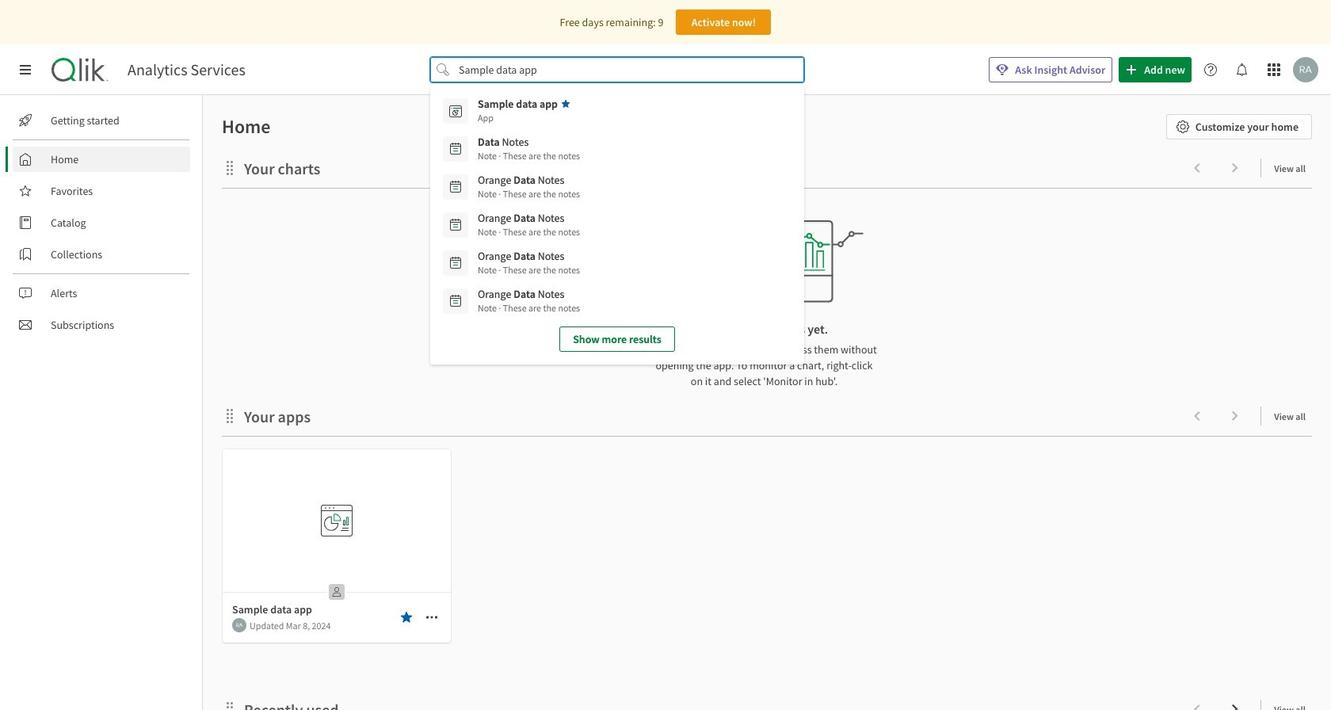 Task type: describe. For each thing, give the bounding box(es) containing it.
remove from favorites image
[[400, 611, 413, 624]]

5 these are the notes element from the top
[[478, 301, 580, 315]]

move collection image
[[222, 160, 238, 176]]

close sidebar menu image
[[19, 63, 32, 76]]

3 these are the notes element from the top
[[478, 225, 580, 239]]

sample data app element
[[478, 97, 558, 111]]

Search for content text field
[[456, 57, 779, 82]]



Task type: locate. For each thing, give the bounding box(es) containing it.
2 these are the notes element from the top
[[478, 187, 580, 201]]

1 vertical spatial move collection image
[[222, 701, 238, 710]]

more actions image
[[426, 611, 438, 624]]

1 vertical spatial ruby anderson image
[[232, 618, 246, 632]]

list box
[[437, 92, 798, 358]]

1 these are the notes element from the top
[[478, 149, 580, 163]]

analytics services element
[[128, 60, 246, 79]]

1 horizontal spatial ruby anderson image
[[1294, 57, 1319, 82]]

favorited item image
[[561, 99, 571, 109]]

ruby anderson element
[[232, 618, 246, 632]]

ruby anderson image
[[1294, 57, 1319, 82], [232, 618, 246, 632]]

0 vertical spatial move collection image
[[222, 408, 238, 424]]

0 horizontal spatial ruby anderson image
[[232, 618, 246, 632]]

navigation pane element
[[0, 101, 202, 344]]

0 vertical spatial ruby anderson image
[[1294, 57, 1319, 82]]

these are the notes element
[[478, 149, 580, 163], [478, 187, 580, 201], [478, 225, 580, 239], [478, 263, 580, 277], [478, 301, 580, 315]]

move collection image
[[222, 408, 238, 424], [222, 701, 238, 710]]

main content
[[197, 95, 1332, 710]]

4 these are the notes element from the top
[[478, 263, 580, 277]]



Task type: vqa. For each thing, say whether or not it's contained in the screenshot.
Experience
no



